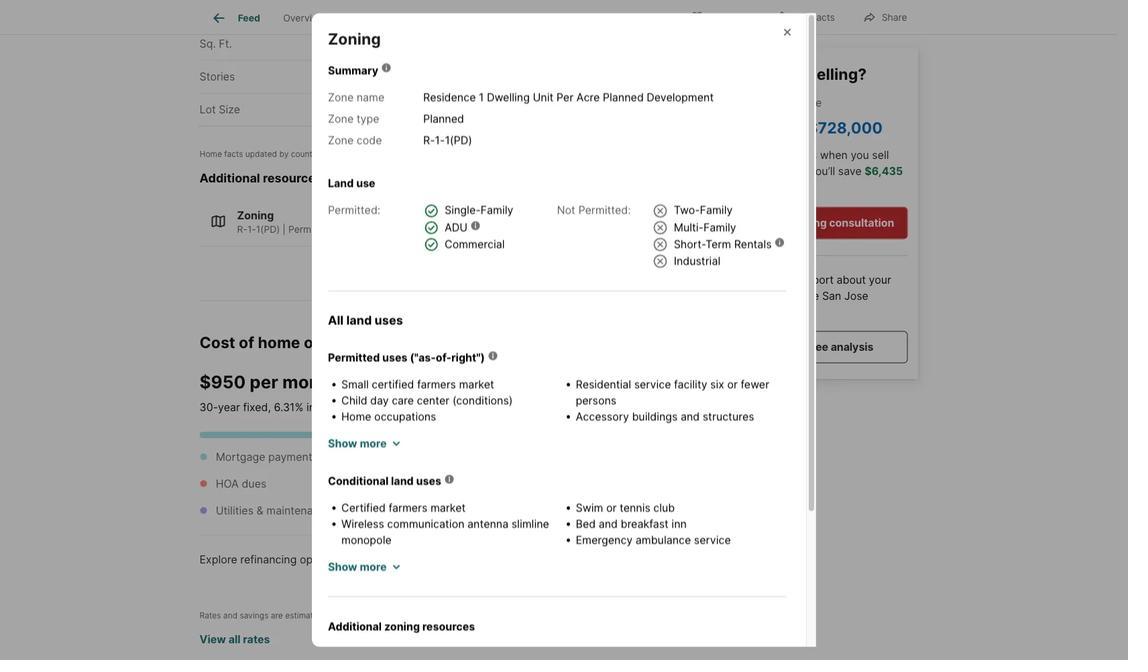 Task type: locate. For each thing, give the bounding box(es) containing it.
thinking
[[719, 64, 786, 83]]

$612,000 – $728,000
[[719, 118, 883, 137]]

zone for zone type
[[328, 112, 354, 125]]

show down the "interest"
[[328, 436, 357, 450]]

of right cost
[[239, 333, 254, 352]]

planned up r-1-1(pd)
[[423, 112, 464, 125]]

facts right edit on the right top
[[811, 12, 835, 23]]

1 horizontal spatial home
[[719, 289, 748, 302]]

permitted: right |
[[288, 223, 334, 235]]

rates
[[354, 611, 373, 620], [243, 633, 270, 646]]

show more button up conditional at the bottom left
[[328, 435, 400, 451]]

resources inside the zoning dialog
[[422, 620, 475, 633]]

of up price
[[789, 64, 805, 83]]

farmers inside small certified farmers market child day care center (conditions) home occupations
[[417, 377, 456, 391]]

zoning for zoning r-1-1(pd) | permitted: single-family, adu, commercial
[[237, 209, 274, 222]]

1 vertical spatial land
[[391, 474, 414, 487]]

by
[[279, 149, 289, 159]]

1 vertical spatial show
[[328, 560, 357, 573]]

savings
[[240, 611, 269, 620], [392, 611, 421, 620]]

1 inside zoning name, type, and code element
[[479, 90, 484, 103]]

1 horizontal spatial get
[[719, 273, 737, 286]]

1 horizontal spatial planned
[[603, 90, 644, 103]]

farmers up communication
[[389, 501, 428, 514]]

1 vertical spatial report
[[377, 646, 410, 659]]

2 show more button from the top
[[328, 559, 400, 575]]

resources up zoneomics
[[422, 620, 475, 633]]

vary.
[[437, 611, 456, 620]]

home down an
[[719, 289, 748, 302]]

land right conditional at the bottom left
[[391, 474, 414, 487]]

0 horizontal spatial facts
[[572, 12, 598, 24]]

tab list
[[200, 0, 678, 34]]

0 horizontal spatial single-
[[337, 223, 368, 235]]

0 vertical spatial a
[[784, 216, 790, 229]]

0 horizontal spatial 1(pd)
[[256, 223, 280, 235]]

1 vertical spatial show more button
[[328, 559, 400, 575]]

2 savings from the left
[[392, 611, 421, 620]]

multi-
[[674, 220, 704, 233]]

a inside "button"
[[784, 216, 790, 229]]

show more down "monopole" on the bottom left of the page
[[328, 560, 387, 573]]

show down "monopole" on the bottom left of the page
[[328, 560, 357, 573]]

1(pd) left |
[[256, 223, 280, 235]]

r- inside zoning name, type, and code element
[[423, 133, 435, 146]]

1 vertical spatial 1(pd)
[[256, 223, 280, 235]]

of for home
[[239, 333, 254, 352]]

& for utilities
[[257, 504, 263, 517]]

0 horizontal spatial land
[[346, 313, 372, 327]]

0 horizontal spatial zoning
[[237, 209, 274, 222]]

single- down land use on the top left of the page
[[337, 223, 368, 235]]

service
[[634, 377, 671, 391], [694, 533, 731, 546]]

1 vertical spatial 1
[[479, 90, 484, 103]]

0 vertical spatial service
[[634, 377, 671, 391]]

1 horizontal spatial facts
[[811, 12, 835, 23]]

family inside permitted land uses element
[[481, 203, 513, 216]]

zoning element
[[328, 13, 397, 49]]

add up communication
[[417, 477, 439, 490]]

a for request
[[799, 340, 805, 353]]

home
[[200, 149, 222, 159], [341, 410, 371, 423]]

1 horizontal spatial 1-
[[435, 133, 445, 146]]

baths
[[200, 4, 229, 18]]

0 horizontal spatial or
[[606, 501, 617, 514]]

0 vertical spatial farmers
[[417, 377, 456, 391]]

2 horizontal spatial a
[[799, 340, 805, 353]]

1 vertical spatial show more
[[328, 560, 387, 573]]

0 horizontal spatial 1-
[[247, 223, 256, 235]]

report up the
[[802, 273, 834, 286]]

savings left will
[[392, 611, 421, 620]]

0 horizontal spatial &
[[257, 504, 263, 517]]

per
[[250, 371, 278, 392]]

depth
[[770, 273, 799, 286]]

consultation
[[829, 216, 894, 229]]

0 vertical spatial planned
[[603, 90, 644, 103]]

zoning dialog
[[312, 13, 816, 660]]

1 vertical spatial add
[[417, 504, 439, 517]]

service right ambulance
[[694, 533, 731, 546]]

facts
[[224, 149, 243, 159]]

report inside the get an in-depth report about your home value and the
[[802, 273, 834, 286]]

2 show more from the top
[[328, 560, 387, 573]]

0 horizontal spatial home
[[200, 149, 222, 159]]

swim or tennis club bed and breakfast inn emergency ambulance service
[[576, 501, 731, 546]]

1 horizontal spatial single-
[[445, 203, 481, 216]]

emergency
[[576, 533, 633, 546]]

permitted uses ("as-of-right")
[[328, 351, 485, 364]]

more up conditional land uses
[[360, 436, 387, 450]]

sale & tax history tab
[[430, 2, 530, 34]]

0 vertical spatial or
[[727, 377, 738, 391]]

or right swim
[[606, 501, 617, 514]]

0 vertical spatial commercial
[[427, 223, 480, 235]]

interest
[[307, 401, 345, 414]]

1 horizontal spatial report
[[802, 273, 834, 286]]

resources down by
[[263, 171, 322, 186]]

more up redfin. at right
[[754, 148, 780, 161]]

1 zone from the top
[[328, 90, 354, 103]]

zoning
[[384, 620, 420, 633]]

1 horizontal spatial resources
[[422, 620, 475, 633]]

$6,435
[[865, 164, 903, 178]]

show more for small certified farmers market child day care center (conditions) home occupations
[[328, 436, 387, 450]]

uses up communication
[[416, 474, 441, 487]]

zoning inside dialog
[[328, 29, 381, 48]]

1 vertical spatial or
[[606, 501, 617, 514]]

permitted: right not
[[578, 203, 631, 216]]

0 vertical spatial rates
[[354, 611, 373, 620]]

1 horizontal spatial 1(pd)
[[445, 133, 472, 146]]

built
[[476, 4, 498, 18]]

with
[[719, 164, 741, 178]]

rates right all
[[243, 633, 270, 646]]

1(pd) down the apn
[[445, 133, 472, 146]]

family for two-
[[700, 203, 733, 216]]

r- down —
[[423, 133, 435, 146]]

r- left |
[[237, 223, 247, 235]]

facts inside the public facts tab
[[572, 12, 598, 24]]

facts inside edit facts button
[[811, 12, 835, 23]]

2 add from the top
[[417, 504, 439, 517]]

single- inside zoning r-1-1(pd) | permitted: single-family, adu, commercial
[[337, 223, 368, 235]]

are
[[271, 611, 283, 620]]

small
[[341, 377, 369, 391]]

0 vertical spatial of
[[789, 64, 805, 83]]

sale
[[442, 12, 461, 24]]

show more button down "monopole" on the bottom left of the page
[[328, 559, 400, 575]]

more inside reach more buyers when you sell with redfin. plus, you'll save
[[754, 148, 780, 161]]

cost of home ownership
[[200, 333, 384, 352]]

additional up full in the bottom of the page
[[328, 620, 382, 633]]

0 horizontal spatial of
[[239, 333, 254, 352]]

0 horizontal spatial service
[[634, 377, 671, 391]]

service up calculations
[[634, 377, 671, 391]]

zone for zone name
[[328, 90, 354, 103]]

1- inside zoning r-1-1(pd) | permitted: single-family, adu, commercial
[[247, 223, 256, 235]]

1 horizontal spatial or
[[727, 377, 738, 391]]

show more button for certified farmers market wireless communication antenna slimline monopole
[[328, 559, 400, 575]]

additional down facts
[[200, 171, 260, 186]]

or
[[727, 377, 738, 391], [606, 501, 617, 514]]

2 vertical spatial zone
[[328, 133, 354, 146]]

0 vertical spatial land
[[346, 313, 372, 327]]

buyers
[[783, 148, 817, 161]]

1 show more from the top
[[328, 436, 387, 450]]

$612,000
[[719, 118, 793, 137]]

0 vertical spatial &
[[463, 12, 469, 24]]

center
[[417, 394, 450, 407]]

price
[[796, 96, 822, 109]]

0 horizontal spatial report
[[377, 646, 410, 659]]

permitted: inside not permitted land uses element
[[578, 203, 631, 216]]

1 vertical spatial home
[[341, 410, 371, 423]]

a for schedule
[[784, 216, 790, 229]]

3 zone from the top
[[328, 133, 354, 146]]

1- down —
[[435, 133, 445, 146]]

0 vertical spatial get
[[719, 273, 737, 286]]

0 horizontal spatial rates
[[243, 633, 270, 646]]

inn
[[672, 517, 687, 530]]

& for sale
[[463, 12, 469, 24]]

market
[[459, 377, 494, 391], [431, 501, 466, 514]]

2 show from the top
[[328, 560, 357, 573]]

1(pd) inside zoning r-1-1(pd) | permitted: single-family, adu, commercial
[[256, 223, 280, 235]]

or inside residential service facility six or fewer persons accessory buildings and structures
[[727, 377, 738, 391]]

1 show more button from the top
[[328, 435, 400, 451]]

the
[[803, 289, 819, 302]]

1 right the apn
[[479, 90, 484, 103]]

0 horizontal spatial resources
[[263, 171, 322, 186]]

commercial down single-family
[[427, 223, 480, 235]]

calculations
[[624, 401, 688, 414]]

not permitted:
[[557, 203, 631, 216]]

1 vertical spatial r-
[[237, 223, 247, 235]]

market inside small certified farmers market child day care center (conditions) home occupations
[[459, 377, 494, 391]]

0 vertical spatial r-
[[423, 133, 435, 146]]

options
[[300, 553, 337, 566]]

and right 'rates'
[[223, 611, 238, 620]]

home up '$950 per month'
[[258, 333, 300, 352]]

or right six
[[727, 377, 738, 391]]

report
[[802, 273, 834, 286], [377, 646, 410, 659]]

farmers
[[417, 377, 456, 391], [389, 501, 428, 514]]

zone up records
[[328, 133, 354, 146]]

1 vertical spatial planned
[[423, 112, 464, 125]]

& left "tax"
[[463, 12, 469, 24]]

slimline
[[512, 517, 549, 530]]

planned right 'acre' at the top
[[603, 90, 644, 103]]

get for get a full report from zoneomics
[[328, 646, 347, 659]]

when
[[820, 148, 848, 161]]

get left full in the bottom of the page
[[328, 646, 347, 659]]

0 vertical spatial zone
[[328, 90, 354, 103]]

residence 1 dwelling unit per acre planned development
[[423, 90, 714, 103]]

0 horizontal spatial additional
[[200, 171, 260, 186]]

1 show from the top
[[328, 436, 357, 450]]

1 vertical spatial commercial
[[445, 237, 505, 250]]

1 vertical spatial additional
[[328, 620, 382, 633]]

1 vertical spatial resources
[[422, 620, 475, 633]]

1 vertical spatial zone
[[328, 112, 354, 125]]

1 horizontal spatial land
[[391, 474, 414, 487]]

you'll
[[810, 164, 835, 178]]

commercial
[[427, 223, 480, 235], [445, 237, 505, 250]]

not
[[557, 203, 575, 216]]

land right all
[[346, 313, 372, 327]]

1 vertical spatial of
[[239, 333, 254, 352]]

facility
[[674, 377, 707, 391]]

and down the depth
[[781, 289, 800, 302]]

0 vertical spatial 1
[[432, 4, 437, 18]]

show more up conditional at the bottom left
[[328, 436, 387, 450]]

commercial inside zoning r-1-1(pd) | permitted: single-family, adu, commercial
[[427, 223, 480, 235]]

request a free analysis
[[754, 340, 874, 353]]

zoning name, type, and code element
[[328, 89, 735, 153]]

get left an
[[719, 273, 737, 286]]

uses up the permitted uses ("as-of-right")
[[375, 313, 403, 327]]

0 vertical spatial home
[[719, 289, 748, 302]]

1 horizontal spatial 1
[[479, 90, 484, 103]]

schedule a selling consultation
[[733, 216, 894, 229]]

additional inside the zoning dialog
[[328, 620, 382, 633]]

0 vertical spatial uses
[[375, 313, 403, 327]]

farmers up center
[[417, 377, 456, 391]]

0 vertical spatial 1(pd)
[[445, 133, 472, 146]]

show for small certified farmers market child day care center (conditions) home occupations
[[328, 436, 357, 450]]

1 vertical spatial farmers
[[389, 501, 428, 514]]

and down no
[[375, 611, 390, 620]]

family for single-
[[481, 203, 513, 216]]

residential service facility six or fewer persons accessory buildings and structures
[[576, 377, 769, 423]]

of-
[[436, 351, 451, 364]]

0 vertical spatial add
[[417, 477, 439, 490]]

tab list containing feed
[[200, 0, 678, 34]]

not permitted land uses element
[[557, 202, 815, 269]]

1 vertical spatial &
[[257, 504, 263, 517]]

view all rates link
[[200, 631, 270, 648]]

0 horizontal spatial get
[[328, 646, 347, 659]]

1 horizontal spatial service
[[694, 533, 731, 546]]

1 vertical spatial a
[[799, 340, 805, 353]]

zoning inside zoning r-1-1(pd) | permitted: single-family, adu, commercial
[[237, 209, 274, 222]]

and down facility
[[681, 410, 700, 423]]

1 horizontal spatial a
[[784, 216, 790, 229]]

ft.
[[219, 37, 232, 50]]

additional for additional zoning resources
[[328, 620, 382, 633]]

0 vertical spatial zoning
[[328, 29, 381, 48]]

0 horizontal spatial r-
[[237, 223, 247, 235]]

full
[[358, 646, 375, 659]]

1 add from the top
[[417, 477, 439, 490]]

swim
[[576, 501, 603, 514]]

0 horizontal spatial planned
[[423, 112, 464, 125]]

1 horizontal spatial zoning
[[328, 29, 381, 48]]

add up explore refinancing options dropdown button
[[417, 504, 439, 517]]

1 vertical spatial rates
[[243, 633, 270, 646]]

updated
[[245, 149, 277, 159]]

actual
[[328, 611, 351, 620]]

hoa dues
[[216, 477, 267, 490]]

zone up 'zone code'
[[328, 112, 354, 125]]

2 vertical spatial uses
[[416, 474, 441, 487]]

more down "monopole" on the bottom left of the page
[[360, 560, 387, 573]]

zone up zone type on the top left of the page
[[328, 90, 354, 103]]

1 vertical spatial 1-
[[247, 223, 256, 235]]

& inside tab
[[463, 12, 469, 24]]

zoning for zoning
[[328, 29, 381, 48]]

request
[[754, 340, 797, 353]]

commercial down adu
[[445, 237, 505, 250]]

more for swim or tennis club bed and breakfast inn emergency ambulance service
[[360, 560, 387, 573]]

1 vertical spatial more
[[360, 436, 387, 450]]

savings left are
[[240, 611, 269, 620]]

0 vertical spatial additional
[[200, 171, 260, 186]]

dues
[[242, 477, 267, 490]]

schools tab
[[609, 2, 667, 34]]

1 vertical spatial zoning
[[237, 209, 274, 222]]

0 horizontal spatial a
[[349, 646, 356, 659]]

1 vertical spatial single-
[[337, 223, 368, 235]]

market up communication
[[431, 501, 466, 514]]

1 horizontal spatial of
[[789, 64, 805, 83]]

home left facts
[[200, 149, 222, 159]]

1 horizontal spatial savings
[[392, 611, 421, 620]]

1 vertical spatial get
[[328, 646, 347, 659]]

1 vertical spatial home
[[258, 333, 300, 352]]

2 vertical spatial more
[[360, 560, 387, 573]]

add
[[417, 477, 439, 490], [417, 504, 439, 517]]

home down child
[[341, 410, 371, 423]]

0 vertical spatial report
[[802, 273, 834, 286]]

development
[[647, 90, 714, 103]]

property
[[348, 12, 387, 24]]

report right full in the bottom of the page
[[377, 646, 410, 659]]

1 horizontal spatial rates
[[354, 611, 373, 620]]

fewer
[[741, 377, 769, 391]]

an
[[741, 273, 753, 286]]

get inside get a full report from zoneomics link
[[328, 646, 347, 659]]

facts right public
[[572, 12, 598, 24]]

use
[[356, 176, 375, 189]]

uses up certified at left
[[382, 351, 407, 364]]

0 horizontal spatial savings
[[240, 611, 269, 620]]

show more button
[[328, 435, 400, 451], [328, 559, 400, 575]]

get inside the get an in-depth report about your home value and the
[[719, 273, 737, 286]]

a left full in the bottom of the page
[[349, 646, 356, 659]]

& right utilities
[[257, 504, 263, 517]]

facts
[[811, 12, 835, 23], [572, 12, 598, 24]]

permitted: down land use on the top left of the page
[[328, 203, 380, 216]]

edit
[[792, 12, 808, 23]]

stories
[[200, 70, 235, 83]]

view all rates
[[200, 633, 270, 646]]

1-
[[435, 133, 445, 146], [247, 223, 256, 235]]

0 vertical spatial show more
[[328, 436, 387, 450]]

zoning down 'additional resources'
[[237, 209, 274, 222]]

permitted: inside permitted land uses element
[[328, 203, 380, 216]]

a left selling
[[784, 216, 790, 229]]

1 left sale
[[432, 4, 437, 18]]

farmers inside certified farmers market wireless communication antenna slimline monopole
[[389, 501, 428, 514]]

add for utilities & maintenance
[[417, 504, 439, 517]]

1 horizontal spatial additional
[[328, 620, 382, 633]]

structures
[[703, 410, 754, 423]]

all
[[328, 313, 344, 327]]

2 zone from the top
[[328, 112, 354, 125]]

size
[[219, 103, 240, 116]]

and up "emergency"
[[599, 517, 618, 530]]

additional for additional resources
[[200, 171, 260, 186]]

a left free
[[799, 340, 805, 353]]

1- inside zoning name, type, and code element
[[435, 133, 445, 146]]

1- left |
[[247, 223, 256, 235]]

single- up adu
[[445, 203, 481, 216]]

1 vertical spatial market
[[431, 501, 466, 514]]

of for selling?
[[789, 64, 805, 83]]

industrial
[[674, 254, 721, 267]]

0 vertical spatial single-
[[445, 203, 481, 216]]

sell
[[872, 148, 889, 161]]

a inside button
[[799, 340, 805, 353]]

rates right the actual
[[354, 611, 373, 620]]

adu,
[[402, 223, 424, 235]]

2 vertical spatial a
[[349, 646, 356, 659]]

property details
[[348, 12, 419, 24]]

home
[[719, 289, 748, 302], [258, 333, 300, 352]]

market up (conditions)
[[459, 377, 494, 391]]

home inside small certified farmers market child day care center (conditions) home occupations
[[341, 410, 371, 423]]

a inside the zoning dialog
[[349, 646, 356, 659]]

show more button for small certified farmers market child day care center (conditions) home occupations
[[328, 435, 400, 451]]

of
[[789, 64, 805, 83], [239, 333, 254, 352]]

zoning down property
[[328, 29, 381, 48]]



Task type: vqa. For each thing, say whether or not it's contained in the screenshot.
SORT : DATE CHANGED
no



Task type: describe. For each thing, give the bounding box(es) containing it.
conditional land uses
[[328, 474, 441, 487]]

add for hoa dues
[[417, 477, 439, 490]]

land for all
[[346, 313, 372, 327]]

offers
[[445, 585, 475, 598]]

single- inside permitted land uses element
[[445, 203, 481, 216]]

residence
[[423, 90, 476, 103]]

child
[[341, 394, 367, 407]]

certified farmers market wireless communication antenna slimline monopole
[[341, 501, 549, 546]]

rates
[[200, 611, 221, 620]]

1 vertical spatial uses
[[382, 351, 407, 364]]

facts for edit facts
[[811, 12, 835, 23]]

zoning r-1-1(pd) | permitted: single-family, adu, commercial
[[237, 209, 480, 235]]

adu
[[445, 220, 468, 233]]

edit facts
[[792, 12, 835, 23]]

0 vertical spatial home
[[200, 149, 222, 159]]

fixed,
[[243, 401, 271, 414]]

get for get an in-depth report about your home value and the
[[719, 273, 737, 286]]

your
[[869, 273, 891, 286]]

club
[[654, 501, 675, 514]]

and inside the swim or tennis club bed and breakfast inn emergency ambulance service
[[599, 517, 618, 530]]

reach
[[719, 148, 751, 161]]

zone for zone code
[[328, 133, 354, 146]]

a for get
[[349, 646, 356, 659]]

estimated
[[719, 96, 770, 109]]

explore refinancing options button
[[200, 536, 688, 584]]

permitted
[[328, 351, 380, 364]]

no
[[377, 585, 392, 598]]

market inside certified farmers market wireless communication antenna slimline monopole
[[431, 501, 466, 514]]

redfin.
[[744, 164, 779, 178]]

day
[[370, 394, 389, 407]]

r- inside zoning r-1-1(pd) | permitted: single-family, adu, commercial
[[237, 223, 247, 235]]

san jose
[[822, 289, 869, 302]]

more for residential service facility six or fewer persons accessory buildings and structures
[[360, 436, 387, 450]]

and inside residential service facility six or fewer persons accessory buildings and structures
[[681, 410, 700, 423]]

0 horizontal spatial home
[[258, 333, 300, 352]]

service inside the swim or tennis club bed and breakfast inn emergency ambulance service
[[694, 533, 731, 546]]

property details tab
[[337, 2, 430, 34]]

zone type
[[328, 112, 379, 125]]

utilities & maintenance
[[216, 504, 332, 517]]

1 savings from the left
[[240, 611, 269, 620]]

public facts
[[542, 12, 598, 24]]

service inside residential service facility six or fewer persons accessory buildings and structures
[[634, 377, 671, 391]]

facts for public facts
[[572, 12, 598, 24]]

or inside the swim or tennis club bed and breakfast inn emergency ambulance service
[[606, 501, 617, 514]]

estimated sale price
[[719, 96, 822, 109]]

and inside the get an in-depth report about your home value and the
[[781, 289, 800, 302]]

schools
[[621, 12, 656, 24]]

6.31%
[[274, 401, 304, 414]]

dwelling
[[487, 90, 530, 103]]

public
[[542, 12, 570, 24]]

report inside get a full report from zoneomics link
[[377, 646, 410, 659]]

|
[[283, 223, 286, 235]]

month
[[282, 371, 338, 392]]

permitted: inside zoning r-1-1(pd) | permitted: single-family, adu, commercial
[[288, 223, 334, 235]]

("as-
[[410, 351, 436, 364]]

details
[[389, 12, 419, 24]]

buildings
[[632, 410, 678, 423]]

customize
[[565, 401, 621, 414]]

ownership
[[304, 333, 384, 352]]

1(pd) inside zoning name, type, and code element
[[445, 133, 472, 146]]

66504022
[[635, 103, 688, 116]]

30-
[[200, 401, 218, 414]]

share
[[882, 12, 907, 23]]

refinancing
[[240, 553, 297, 566]]

in-
[[756, 273, 770, 286]]

short-
[[674, 237, 706, 250]]

unit
[[533, 90, 554, 103]]

show more for certified farmers market wireless communication antenna slimline monopole
[[328, 560, 387, 573]]

public facts tab
[[530, 2, 609, 34]]

family for multi-
[[704, 220, 736, 233]]

uses for all
[[375, 313, 403, 327]]

sale & tax history
[[442, 12, 519, 24]]

care
[[392, 394, 414, 407]]

maintenance
[[266, 504, 332, 517]]

sale
[[773, 96, 793, 109]]

uses for conditional
[[416, 474, 441, 487]]

customize calculations
[[565, 401, 688, 414]]

sq.
[[200, 37, 216, 50]]

name
[[357, 90, 385, 103]]

free
[[808, 340, 828, 353]]

all land uses
[[328, 313, 403, 327]]

rentals
[[734, 237, 772, 250]]

persons
[[576, 394, 617, 407]]

six
[[710, 377, 724, 391]]

code
[[357, 133, 382, 146]]

commercial inside permitted land uses element
[[445, 237, 505, 250]]

certified
[[341, 501, 386, 514]]

share button
[[852, 3, 919, 31]]

land
[[328, 176, 354, 189]]

ambulance
[[636, 533, 691, 546]]

show for certified farmers market wireless communication antenna slimline monopole
[[328, 560, 357, 573]]

0 vertical spatial resources
[[263, 171, 322, 186]]

zone code
[[328, 133, 382, 146]]

no refinance offers found.
[[377, 585, 510, 598]]

wireless
[[341, 517, 384, 530]]

history
[[488, 12, 519, 24]]

get a full report from zoneomics link
[[328, 645, 786, 660]]

land for conditional
[[391, 474, 414, 487]]

tax
[[472, 12, 486, 24]]

two-family
[[674, 203, 733, 216]]

value
[[751, 289, 778, 302]]

home inside the get an in-depth report about your home value and the
[[719, 289, 748, 302]]

selling?
[[808, 64, 867, 83]]

conditional
[[328, 474, 389, 487]]

permitted land uses element
[[328, 202, 535, 252]]

sq. ft.
[[200, 37, 232, 50]]

estimated.
[[285, 611, 325, 620]]

right")
[[451, 351, 485, 364]]

about
[[837, 273, 866, 286]]

year built
[[450, 4, 498, 18]]

utilities
[[216, 504, 254, 517]]

rates and savings are estimated. actual rates and savings will vary.
[[200, 611, 456, 620]]

0 horizontal spatial 1
[[432, 4, 437, 18]]

overview tab
[[272, 2, 337, 34]]



